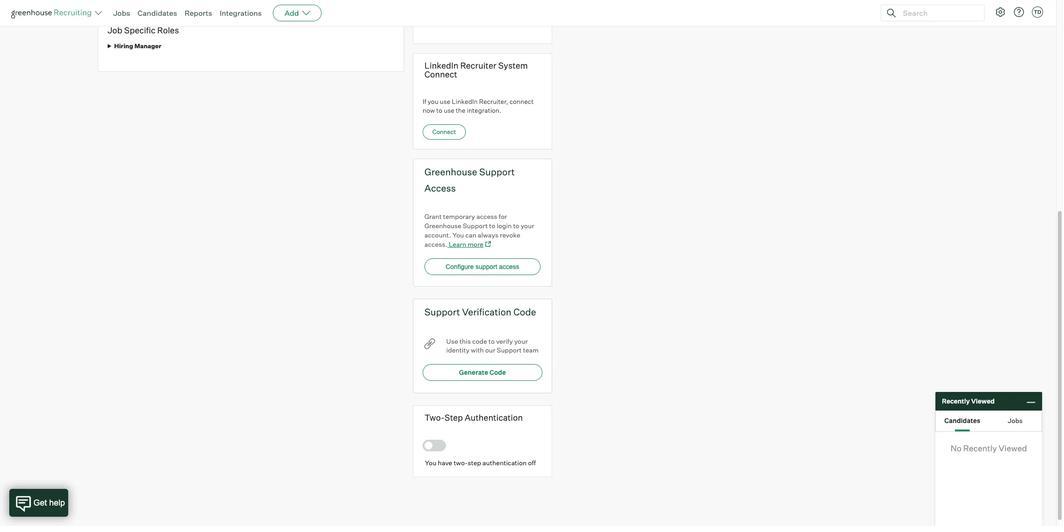 Task type: vqa. For each thing, say whether or not it's contained in the screenshot.
Connect link at the top left of the page
yes



Task type: describe. For each thing, give the bounding box(es) containing it.
job specific roles
[[108, 25, 179, 35]]

account.
[[425, 231, 451, 239]]

jobs inside tab list
[[1009, 417, 1024, 425]]

this
[[460, 337, 471, 345]]

connect inside "link"
[[433, 128, 456, 135]]

grant
[[425, 213, 442, 220]]

1 vertical spatial viewed
[[1000, 443, 1028, 454]]

configure support access button
[[425, 258, 541, 275]]

have
[[438, 459, 453, 467]]

reports
[[185, 8, 212, 18]]

1 vertical spatial use
[[444, 107, 455, 114]]

support verification code
[[425, 306, 537, 318]]

configure support access
[[446, 263, 520, 271]]

roles
[[157, 25, 179, 35]]

hiring
[[114, 42, 133, 50]]

your inside use this code to verify your identity with our support team
[[515, 337, 528, 345]]

to up always
[[490, 222, 496, 230]]

add button
[[273, 5, 322, 21]]

use this code to verify your identity with our support team
[[447, 337, 539, 354]]

0 horizontal spatial candidates
[[138, 8, 177, 18]]

configure
[[446, 263, 474, 271]]

identity
[[447, 346, 470, 354]]

0 horizontal spatial you
[[425, 459, 437, 467]]

0 vertical spatial recently
[[943, 398, 971, 406]]

support inside grant temporary access for greenhouse support to login to your account. you can always revoke access.
[[463, 222, 488, 230]]

verification
[[462, 306, 512, 318]]

with
[[471, 346, 484, 354]]

support inside greenhouse support access
[[480, 166, 515, 178]]

td button
[[1033, 7, 1044, 18]]

support up use
[[425, 306, 460, 318]]

reports link
[[185, 8, 212, 18]]

greenhouse recruiting image
[[11, 7, 95, 19]]

if
[[423, 97, 427, 105]]

step
[[445, 413, 463, 423]]

greenhouse inside grant temporary access for greenhouse support to login to your account. you can always revoke access.
[[425, 222, 462, 230]]

connect link
[[423, 124, 466, 140]]

0 horizontal spatial jobs
[[113, 8, 130, 18]]

support
[[476, 263, 498, 271]]

configure image
[[996, 7, 1007, 18]]

if you use linkedin recruiter, connect now to use the integration.
[[423, 97, 534, 114]]

code inside button
[[490, 369, 506, 376]]

linkedin recruiter system connect
[[425, 60, 528, 80]]

linkedin inside if you use linkedin recruiter, connect now to use the integration.
[[452, 97, 478, 105]]

0 vertical spatial viewed
[[972, 398, 995, 406]]

1 horizontal spatial code
[[514, 306, 537, 318]]

td button
[[1031, 5, 1046, 20]]

Search text field
[[901, 6, 977, 20]]

two-step authentication
[[425, 413, 523, 423]]

you inside grant temporary access for greenhouse support to login to your account. you can always revoke access.
[[453, 231, 464, 239]]

candidates inside tab list
[[945, 417, 981, 425]]

linkedin inside linkedin recruiter system connect
[[425, 60, 459, 71]]

you
[[428, 97, 439, 105]]

no
[[951, 443, 962, 454]]

0 vertical spatial use
[[440, 97, 451, 105]]

jobs link
[[113, 8, 130, 18]]

more
[[468, 240, 484, 248]]

access for support
[[499, 263, 520, 271]]

no recently viewed
[[951, 443, 1028, 454]]

access
[[425, 182, 456, 194]]

generate code
[[459, 369, 506, 376]]

authentication
[[483, 459, 527, 467]]



Task type: locate. For each thing, give the bounding box(es) containing it.
use
[[447, 337, 458, 345]]

now
[[423, 107, 435, 114]]

linkedin up 'the'
[[452, 97, 478, 105]]

generate
[[459, 369, 489, 376]]

temporary
[[443, 213, 475, 220]]

1 vertical spatial you
[[425, 459, 437, 467]]

learn more
[[449, 240, 484, 248]]

login
[[497, 222, 512, 230]]

grant temporary access for greenhouse support to login to your account. you can always revoke access.
[[425, 213, 535, 248]]

two-
[[425, 413, 445, 423]]

to
[[437, 107, 443, 114], [490, 222, 496, 230], [514, 222, 520, 230], [489, 337, 495, 345]]

to right the now
[[437, 107, 443, 114]]

0 horizontal spatial access
[[477, 213, 498, 220]]

1 vertical spatial jobs
[[1009, 417, 1024, 425]]

0 vertical spatial linkedin
[[425, 60, 459, 71]]

1 vertical spatial recently
[[964, 443, 998, 454]]

use left 'the'
[[444, 107, 455, 114]]

candidates down recently viewed
[[945, 417, 981, 425]]

you have two-step authentication off
[[425, 459, 536, 467]]

to inside use this code to verify your identity with our support team
[[489, 337, 495, 345]]

your up team
[[515, 337, 528, 345]]

access inside button
[[499, 263, 520, 271]]

0 vertical spatial greenhouse
[[425, 166, 478, 178]]

access
[[477, 213, 498, 220], [499, 263, 520, 271]]

support up for
[[480, 166, 515, 178]]

0 vertical spatial code
[[514, 306, 537, 318]]

connect
[[510, 97, 534, 105]]

two-
[[454, 459, 468, 467]]

connect inside linkedin recruiter system connect
[[425, 69, 458, 80]]

0 vertical spatial jobs
[[113, 8, 130, 18]]

integrations link
[[220, 8, 262, 18]]

recruiter,
[[479, 97, 509, 105]]

greenhouse
[[425, 166, 478, 178], [425, 222, 462, 230]]

candidates
[[138, 8, 177, 18], [945, 417, 981, 425]]

1 horizontal spatial viewed
[[1000, 443, 1028, 454]]

0 horizontal spatial code
[[490, 369, 506, 376]]

off
[[528, 459, 536, 467]]

recruiter
[[461, 60, 497, 71]]

you left have on the bottom left of the page
[[425, 459, 437, 467]]

greenhouse support access
[[425, 166, 515, 194]]

access left for
[[477, 213, 498, 220]]

learn
[[449, 240, 467, 248]]

viewed
[[972, 398, 995, 406], [1000, 443, 1028, 454]]

support inside use this code to verify your identity with our support team
[[497, 346, 522, 354]]

you up learn
[[453, 231, 464, 239]]

to inside if you use linkedin recruiter, connect now to use the integration.
[[437, 107, 443, 114]]

code
[[514, 306, 537, 318], [490, 369, 506, 376]]

linkedin
[[425, 60, 459, 71], [452, 97, 478, 105]]

connect
[[425, 69, 458, 80], [433, 128, 456, 135]]

greenhouse inside greenhouse support access
[[425, 166, 478, 178]]

linkedin left recruiter
[[425, 60, 459, 71]]

add
[[285, 8, 299, 18]]

code
[[473, 337, 488, 345]]

2 greenhouse from the top
[[425, 222, 462, 230]]

1 horizontal spatial candidates
[[945, 417, 981, 425]]

1 horizontal spatial jobs
[[1009, 417, 1024, 425]]

1 vertical spatial connect
[[433, 128, 456, 135]]

always
[[478, 231, 499, 239]]

authentication
[[465, 413, 523, 423]]

support down the verify
[[497, 346, 522, 354]]

access inside grant temporary access for greenhouse support to login to your account. you can always revoke access.
[[477, 213, 498, 220]]

support
[[480, 166, 515, 178], [463, 222, 488, 230], [425, 306, 460, 318], [497, 346, 522, 354]]

use right you
[[440, 97, 451, 105]]

greenhouse up access
[[425, 166, 478, 178]]

revoke
[[500, 231, 521, 239]]

tab list containing candidates
[[937, 411, 1043, 432]]

td
[[1035, 9, 1042, 15]]

access right "support"
[[499, 263, 520, 271]]

jobs up "no recently viewed"
[[1009, 417, 1024, 425]]

1 vertical spatial candidates
[[945, 417, 981, 425]]

recently
[[943, 398, 971, 406], [964, 443, 998, 454]]

your inside grant temporary access for greenhouse support to login to your account. you can always revoke access.
[[521, 222, 535, 230]]

connect up you
[[425, 69, 458, 80]]

1 horizontal spatial you
[[453, 231, 464, 239]]

to up revoke
[[514, 222, 520, 230]]

1 vertical spatial access
[[499, 263, 520, 271]]

access for temporary
[[477, 213, 498, 220]]

candidates up roles
[[138, 8, 177, 18]]

integration.
[[467, 107, 502, 114]]

code right verification
[[514, 306, 537, 318]]

specific
[[124, 25, 156, 35]]

integrations
[[220, 8, 262, 18]]

for
[[499, 213, 507, 220]]

0 vertical spatial you
[[453, 231, 464, 239]]

recently viewed
[[943, 398, 995, 406]]

1 horizontal spatial access
[[499, 263, 520, 271]]

jobs up the 'job' on the left of page
[[113, 8, 130, 18]]

0 vertical spatial access
[[477, 213, 498, 220]]

job
[[108, 25, 122, 35]]

can
[[466, 231, 477, 239]]

jobs
[[113, 8, 130, 18], [1009, 417, 1024, 425]]

step
[[468, 459, 481, 467]]

your right login
[[521, 222, 535, 230]]

checkmark image
[[427, 443, 434, 449]]

team
[[524, 346, 539, 354]]

greenhouse up account. on the left top of the page
[[425, 222, 462, 230]]

1 greenhouse from the top
[[425, 166, 478, 178]]

0 horizontal spatial viewed
[[972, 398, 995, 406]]

system
[[499, 60, 528, 71]]

hiring manager
[[114, 42, 161, 50]]

access.
[[425, 240, 448, 248]]

1 vertical spatial greenhouse
[[425, 222, 462, 230]]

to up our
[[489, 337, 495, 345]]

you
[[453, 231, 464, 239], [425, 459, 437, 467]]

1 vertical spatial your
[[515, 337, 528, 345]]

0 vertical spatial your
[[521, 222, 535, 230]]

generate code button
[[423, 364, 543, 381]]

code down our
[[490, 369, 506, 376]]

connect down the now
[[433, 128, 456, 135]]

the
[[456, 107, 466, 114]]

1 vertical spatial code
[[490, 369, 506, 376]]

0 vertical spatial candidates
[[138, 8, 177, 18]]

0 vertical spatial connect
[[425, 69, 458, 80]]

manager
[[135, 42, 161, 50]]

your
[[521, 222, 535, 230], [515, 337, 528, 345]]

support up can
[[463, 222, 488, 230]]

1 vertical spatial linkedin
[[452, 97, 478, 105]]

candidates link
[[138, 8, 177, 18]]

verify
[[497, 337, 513, 345]]

our
[[486, 346, 496, 354]]

use
[[440, 97, 451, 105], [444, 107, 455, 114]]

tab list
[[937, 411, 1043, 432]]

learn more link
[[448, 240, 491, 248]]



